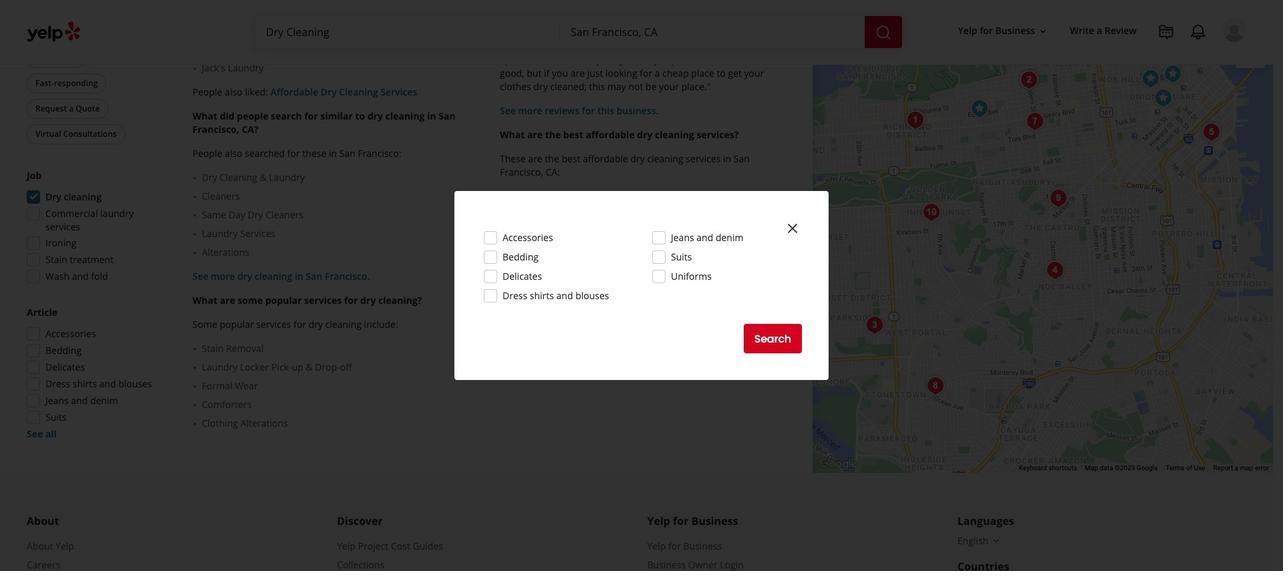Task type: describe. For each thing, give the bounding box(es) containing it.
google image
[[816, 456, 860, 473]]

the down "reviews"
[[545, 128, 561, 141]]

0 horizontal spatial some
[[238, 294, 263, 307]]

what for what are the best affordable dry cleaning services?
[[500, 128, 525, 141]]

received
[[581, 40, 617, 53]]

0 horizontal spatial jeans and denim
[[45, 394, 118, 407]]

blouses inside search dialog
[[576, 289, 609, 302]]

2 vertical spatial this
[[597, 104, 614, 117]]

just
[[587, 67, 603, 80]]

laundry services link
[[202, 227, 479, 241]]

write a review
[[1070, 24, 1137, 37]]

the inside these are the best affordable dry cleaning services in san francisco, ca:
[[545, 152, 559, 165]]

these
[[302, 147, 326, 160]]

dry down day
[[237, 270, 252, 283]]

affordable dry cleaning services link
[[270, 86, 417, 98]]

people also searched for these in san francisco:
[[192, 147, 401, 160]]

0 vertical spatial popular
[[265, 294, 302, 307]]

of left use
[[1186, 465, 1192, 472]]

project
[[358, 540, 388, 553]]

sea breeze cleaners image
[[1042, 257, 1068, 284]]

divisadero
[[509, 265, 556, 277]]

in inside these are the best affordable dry cleaning services in san francisco, ca:
[[723, 152, 731, 165]]

close image
[[785, 220, 801, 236]]

ca:
[[546, 166, 560, 178]]

ironing
[[45, 237, 77, 249]]

breeze
[[527, 246, 557, 259]]

0 horizontal spatial delicates
[[45, 361, 85, 374]]

0 horizontal spatial jeans
[[45, 394, 69, 407]]

dress inside search dialog
[[503, 289, 527, 302]]

quality
[[741, 27, 771, 39]]

1 vertical spatial denim
[[90, 394, 118, 407]]

discover
[[337, 514, 383, 529]]

posters.
[[584, 13, 619, 26]]

for inside button
[[980, 24, 993, 37]]

fold
[[91, 270, 108, 283]]

all seasons cleaners image
[[861, 312, 888, 339]]

a for write a review
[[1097, 24, 1102, 37]]

1 horizontal spatial is
[[774, 27, 781, 39]]

cleaning inside group
[[64, 190, 102, 203]]

francisco, inside what did people search for similar to dry cleaning in san francisco, ca?
[[192, 123, 239, 136]]

clothes
[[500, 80, 531, 93]]

met
[[626, 53, 643, 66]]

notifications image
[[1190, 24, 1206, 40]]

cleaners up heights
[[560, 246, 598, 259]]

best for what
[[563, 128, 583, 141]]

jack's laundry link
[[202, 62, 479, 75]]

in inside "prices are inline with the rest of sf, but definitely not cheap as described by other posters. as of this post, shirts were $3.00 for laundry and pants were roughly $5.75 for dry cleaning.   quality is some of the best i received in the us; they took out all the sports i pointed out and everything met my expectations.   service is good, but if you are just looking for a cheap place to get your clothes dry cleaned; this may not be your place."
[[620, 40, 628, 53]]

mulberrys
[[509, 190, 554, 203]]

cleaning left services?
[[655, 128, 694, 141]]

group containing job
[[23, 169, 166, 287]]

dry down business.
[[637, 128, 653, 141]]

super
[[202, 43, 228, 56]]

clean
[[653, 289, 678, 301]]

see all
[[27, 428, 57, 440]]

novella bridal image
[[1137, 66, 1164, 92]]

alterations link
[[202, 246, 479, 259]]

cleaning inside these are the best affordable dry cleaning services in san francisco, ca:
[[647, 152, 684, 165]]

care
[[597, 190, 617, 203]]

dry up include:
[[360, 294, 376, 307]]

yelp for business link
[[647, 540, 722, 553]]

virtual consultations button
[[27, 124, 125, 144]]

1 vertical spatial dress
[[45, 378, 70, 390]]

1 horizontal spatial your
[[744, 67, 764, 80]]

delicates inside search dialog
[[503, 270, 542, 283]]

write
[[1070, 24, 1094, 37]]

business.
[[617, 104, 659, 117]]

0 vertical spatial i
[[576, 40, 578, 53]]

what for what did people search for similar to dry cleaning in san francisco, ca?
[[192, 110, 217, 122]]

people for people also liked: affordable dry cleaning services
[[192, 86, 222, 98]]

services inside these are the best affordable dry cleaning services in san francisco, ca:
[[686, 152, 721, 165]]

request a quote button
[[27, 99, 109, 119]]

laundry down same
[[202, 227, 238, 240]]

to inside "prices are inline with the rest of sf, but definitely not cheap as described by other posters. as of this post, shirts were $3.00 for laundry and pants were roughly $5.75 for dry cleaning.   quality is some of the best i received in the us; they took out all the sports i pointed out and everything met my expectations.   service is good, but if you are just looking for a cheap place to get your clothes dry cleaned; this may not be your place."
[[717, 67, 726, 80]]

error
[[1255, 465, 1269, 472]]

2 vertical spatial shirts
[[73, 378, 97, 390]]

search button
[[744, 324, 802, 354]]

heights
[[558, 265, 591, 277]]

sonia's cleaners link
[[509, 227, 786, 241]]

rest
[[613, 0, 630, 13]]

1 horizontal spatial but
[[658, 0, 673, 13]]

service
[[722, 53, 753, 66]]

0 vertical spatial cleaning
[[339, 86, 378, 98]]

definitely
[[675, 0, 716, 13]]

1 vertical spatial your
[[659, 80, 679, 93]]

laundry inside soap box cleaners young's cleaners and alterations super dry cleaner jack's laundry
[[228, 62, 264, 74]]

see for see more dry cleaning in san francisco.
[[192, 270, 208, 283]]

keyboard
[[1019, 465, 1047, 472]]

laundry inside "commercial laundry services"
[[100, 207, 134, 220]]

search image
[[875, 24, 892, 40]]

are for these are the best affordable dry cleaning services in san francisco, ca:
[[528, 152, 542, 165]]

map data ©2023 google
[[1085, 465, 1158, 472]]

a for request a quote
[[69, 103, 74, 114]]

0 horizontal spatial bedding
[[45, 344, 81, 357]]

francisco, inside these are the best affordable dry cleaning services in san francisco, ca:
[[500, 166, 543, 178]]

people for people also liked: inexpensive dry clean
[[500, 289, 530, 301]]

alterations inside the stain removal laundry locker pick-up & drop-off formal wear comforters clothing alterations
[[240, 417, 288, 430]]

same day dry cleaners link
[[202, 209, 479, 222]]

box
[[226, 5, 243, 18]]

quote
[[76, 103, 100, 114]]

services up removal
[[256, 318, 291, 331]]

1 vertical spatial popular
[[220, 318, 254, 331]]

more for dry
[[211, 270, 235, 283]]

cleaners right box
[[245, 5, 283, 18]]

young's cleaners and alterations link
[[202, 24, 479, 37]]

drop-
[[315, 361, 340, 374]]

1 horizontal spatial not
[[718, 0, 733, 13]]

described
[[500, 13, 543, 26]]

with
[[575, 0, 594, 13]]

1 vertical spatial dress shirts and blouses
[[45, 378, 152, 390]]

get
[[728, 67, 742, 80]]

accessories inside search dialog
[[503, 231, 553, 244]]

map region
[[723, 0, 1283, 571]]

1 vertical spatial but
[[527, 67, 542, 80]]

for inside what did people search for similar to dry cleaning in san francisco, ca?
[[304, 110, 318, 122]]

suits inside search dialog
[[671, 251, 692, 263]]

cleaning inside what did people search for similar to dry cleaning in san francisco, ca?
[[385, 110, 425, 122]]

1 vertical spatial business
[[691, 514, 738, 529]]

wear
[[235, 380, 258, 392]]

report a map error
[[1213, 465, 1269, 472]]

guides
[[413, 540, 443, 553]]

cleaners down box
[[238, 24, 276, 37]]

are for what are some popular services for dry cleaning?
[[220, 294, 235, 307]]

see more dry cleaning in san francisco. link
[[192, 270, 370, 283]]

yelp inside yelp for business button
[[958, 24, 977, 37]]

article
[[27, 306, 58, 319]]

sonia's
[[509, 227, 540, 240]]

expectations.
[[661, 53, 719, 66]]

0 vertical spatial this
[[646, 13, 662, 26]]

place
[[691, 67, 714, 80]]

cost
[[391, 540, 410, 553]]

may
[[607, 80, 626, 93]]

affordable for these
[[583, 152, 628, 165]]

sports
[[754, 40, 781, 53]]

see more dry cleaning in san francisco.
[[192, 270, 370, 283]]

1 vertical spatial all
[[45, 428, 57, 440]]

of left sf, on the top of the page
[[632, 0, 641, 13]]

keyboard shortcuts
[[1019, 465, 1077, 472]]

cleaned;
[[550, 80, 587, 93]]

0 vertical spatial group
[[1236, 9, 1265, 68]]

these are the best affordable dry cleaning services in san francisco, ca:
[[500, 152, 750, 178]]

clothing
[[202, 417, 238, 430]]

soap box cleaners link
[[202, 5, 479, 19]]

1 horizontal spatial cheap
[[735, 0, 761, 13]]

be
[[646, 80, 657, 93]]

sunset laundry & cleaner image
[[918, 199, 945, 226]]

request
[[35, 103, 67, 114]]

see for see more reviews for this business.
[[500, 104, 516, 117]]

selena judy bridal image
[[1150, 85, 1177, 112]]

shirts inside search dialog
[[530, 289, 554, 302]]

cleaner inside sonia's cleaners sea breeze cleaners divisadero heights cleaner
[[594, 265, 627, 277]]

dry down what are some popular services for dry cleaning?
[[309, 318, 323, 331]]

reviews
[[545, 104, 579, 117]]

see more reviews for this business.
[[500, 104, 659, 117]]

terms of use link
[[1166, 465, 1205, 472]]

dry up commercial
[[45, 190, 61, 203]]

stain removal laundry locker pick-up & drop-off formal wear comforters clothing alterations
[[202, 342, 352, 430]]

of up pointed
[[526, 40, 535, 53]]

soap
[[202, 5, 224, 18]]

jack's
[[202, 62, 225, 74]]

san inside what did people search for similar to dry cleaning in san francisco, ca?
[[439, 110, 456, 122]]

pants
[[555, 27, 579, 39]]

business inside button
[[995, 24, 1035, 37]]

sonia's cleaners sea breeze cleaners divisadero heights cleaner
[[509, 227, 627, 277]]

ocean dry cleaning image
[[922, 373, 949, 400]]

uniforms
[[671, 270, 712, 283]]

are up cleaned;
[[570, 67, 585, 80]]

denim inside search dialog
[[716, 231, 743, 244]]

report a map error link
[[1213, 465, 1269, 472]]

0 horizontal spatial is
[[755, 53, 762, 66]]

affordable
[[270, 86, 318, 98]]

dry cleaning
[[45, 190, 102, 203]]

©2023
[[1115, 465, 1135, 472]]

cleaning up what are some popular services for dry cleaning?
[[255, 270, 292, 283]]

search
[[271, 110, 302, 122]]

dry cleaning & laundry cleaners same day dry cleaners laundry services alterations
[[202, 171, 305, 259]]

did
[[220, 110, 235, 122]]

dry cleaning & laundry link
[[202, 171, 479, 184]]

aleksandrad fashion and design image
[[966, 96, 993, 122]]

1 horizontal spatial out
[[707, 40, 722, 53]]

dry inside what did people search for similar to dry cleaning in san francisco, ca?
[[367, 110, 383, 122]]



Task type: locate. For each thing, give the bounding box(es) containing it.
in inside what did people search for similar to dry cleaning in san francisco, ca?
[[427, 110, 436, 122]]

jeans and denim up see all button
[[45, 394, 118, 407]]

also for people also liked: affordable dry cleaning services
[[225, 86, 242, 98]]

stain for stain treatment
[[45, 253, 67, 266]]

featured group
[[24, 27, 166, 147]]

but
[[658, 0, 673, 13], [527, 67, 542, 80]]

1 vertical spatial cleaner
[[594, 265, 627, 277]]

zoom in image
[[1242, 15, 1258, 31]]

sonia's cleaners image
[[902, 107, 929, 134]]

accessories inside group
[[45, 328, 96, 340]]

1 vertical spatial not
[[629, 80, 643, 93]]

& right up
[[306, 361, 313, 374]]

0 horizontal spatial cheap
[[662, 67, 689, 80]]

cheap up $3.00
[[735, 0, 761, 13]]

divisadero heights cleaner image
[[1022, 108, 1048, 135]]

alterations inside dry cleaning & laundry cleaners same day dry cleaners laundry services alterations
[[202, 246, 249, 259]]

0 vertical spatial accessories
[[503, 231, 553, 244]]

i down the pants
[[576, 40, 578, 53]]

dry down if
[[534, 80, 548, 93]]

services down services?
[[686, 152, 721, 165]]

1 vertical spatial also
[[225, 147, 242, 160]]

the up pointed
[[538, 40, 552, 53]]

a right "write"
[[1097, 24, 1102, 37]]

0 horizontal spatial but
[[527, 67, 542, 80]]

are up by in the top left of the page
[[532, 0, 546, 13]]

is down sports
[[755, 53, 762, 66]]

see all button
[[27, 428, 57, 440]]

see more reviews for this business. link
[[500, 104, 659, 117]]

what up these
[[500, 128, 525, 141]]

also down divisadero
[[532, 289, 550, 301]]

1 horizontal spatial blouses
[[576, 289, 609, 302]]

0 horizontal spatial liked:
[[245, 86, 268, 98]]

services inside "commercial laundry services"
[[45, 221, 80, 233]]

same
[[202, 209, 226, 221]]

best up garment
[[562, 152, 580, 165]]

cheap down expectations.
[[662, 67, 689, 80]]

dress
[[503, 289, 527, 302], [45, 378, 70, 390]]

searched
[[245, 147, 285, 160]]

laundry right commercial
[[100, 207, 134, 220]]

0 horizontal spatial not
[[629, 80, 643, 93]]

1 vertical spatial cheap
[[662, 67, 689, 80]]

to inside what did people search for similar to dry cleaning in san francisco, ca?
[[355, 110, 365, 122]]

out up if
[[541, 53, 556, 66]]

affordable
[[586, 128, 635, 141], [583, 152, 628, 165]]

sea breeze cleaners link
[[509, 246, 786, 259]]

1 horizontal spatial see
[[192, 270, 208, 283]]

bedding up divisadero
[[503, 251, 539, 263]]

0 vertical spatial suits
[[671, 251, 692, 263]]

best
[[554, 40, 573, 53], [563, 128, 583, 141], [562, 152, 580, 165]]

jeans inside search dialog
[[671, 231, 694, 244]]

services?
[[697, 128, 739, 141]]

1 horizontal spatial were
[[715, 13, 736, 26]]

to right similar
[[355, 110, 365, 122]]

veteran's deluxe cleaners image
[[1015, 67, 1042, 94], [1015, 67, 1042, 94]]

popular down see more dry cleaning in san francisco.
[[265, 294, 302, 307]]

wash
[[45, 270, 70, 283]]

francisco, down these
[[500, 166, 543, 178]]

cleaners up breeze
[[542, 227, 580, 240]]

1 horizontal spatial dress
[[503, 289, 527, 302]]

all
[[724, 40, 734, 53], [45, 428, 57, 440]]

laundry inside "prices are inline with the rest of sf, but definitely not cheap as described by other posters. as of this post, shirts were $3.00 for laundry and pants were roughly $5.75 for dry cleaning.   quality is some of the best i received in the us; they took out all the sports i pointed out and everything met my expectations.   service is good, but if you are just looking for a cheap place to get your clothes dry cleaned; this may not be your place."
[[500, 27, 533, 39]]

dry right super
[[230, 43, 245, 56]]

cleaning inside dry cleaning & laundry cleaners same day dry cleaners laundry services alterations
[[220, 171, 257, 184]]

cleaning
[[385, 110, 425, 122], [655, 128, 694, 141], [647, 152, 684, 165], [64, 190, 102, 203], [255, 270, 292, 283], [325, 318, 362, 331]]

best down the pants
[[554, 40, 573, 53]]

0 vertical spatial your
[[744, 67, 764, 80]]

virtual
[[35, 128, 61, 140]]

are for what are the best affordable dry cleaning services?
[[527, 128, 543, 141]]

yelp for business inside yelp for business button
[[958, 24, 1035, 37]]

1 horizontal spatial to
[[717, 67, 726, 80]]

0 horizontal spatial i
[[500, 53, 503, 66]]

dry inside these are the best affordable dry cleaning services in san francisco, ca:
[[631, 152, 645, 165]]

mulberrys garment care
[[509, 190, 617, 203]]

0 vertical spatial bedding
[[503, 251, 539, 263]]

1 horizontal spatial popular
[[265, 294, 302, 307]]

what up "some"
[[192, 294, 217, 307]]

jeans up the sea breeze cleaners link
[[671, 231, 694, 244]]

cleaning down searched
[[220, 171, 257, 184]]

are inside these are the best affordable dry cleaning services in san francisco, ca:
[[528, 152, 542, 165]]

services down francisco. on the top left
[[304, 294, 342, 307]]

0 vertical spatial cheap
[[735, 0, 761, 13]]

yelp project cost guides link
[[337, 540, 443, 553]]

1 vertical spatial shirts
[[530, 289, 554, 302]]

dress up see all button
[[45, 378, 70, 390]]

place."
[[681, 80, 711, 93]]

locker
[[240, 361, 269, 374]]

0 horizontal spatial laundry
[[100, 207, 134, 220]]

the up "met"
[[630, 40, 645, 53]]

laundry down the people also searched for these in san francisco:
[[269, 171, 305, 184]]

of right as
[[635, 13, 643, 26]]

people down divisadero
[[500, 289, 530, 301]]

see
[[500, 104, 516, 117], [192, 270, 208, 283], [27, 428, 43, 440]]

1 vertical spatial best
[[563, 128, 583, 141]]

by
[[545, 13, 556, 26]]

include:
[[364, 318, 398, 331]]

a for report a map error
[[1235, 465, 1238, 472]]

1 vertical spatial some
[[238, 294, 263, 307]]

what for what are some popular services for dry cleaning?
[[192, 294, 217, 307]]

search dialog
[[0, 0, 1283, 571]]

jeans and denim up uniforms
[[671, 231, 743, 244]]

were up cleaning.
[[715, 13, 736, 26]]

1 vertical spatial francisco,
[[500, 166, 543, 178]]

0 vertical spatial services
[[381, 86, 417, 98]]

1 vertical spatial more
[[211, 270, 235, 283]]

dry left the clean
[[634, 289, 650, 301]]

request a quote
[[35, 103, 100, 114]]

see for see all
[[27, 428, 43, 440]]

the up posters.
[[596, 0, 610, 13]]

alterations down soap box cleaners link
[[298, 24, 345, 37]]

people
[[237, 110, 268, 122]]

removal
[[226, 342, 264, 355]]

services inside dry cleaning & laundry cleaners same day dry cleaners laundry services alterations
[[240, 227, 275, 240]]

some up pointed
[[500, 40, 524, 53]]

1 vertical spatial liked:
[[552, 289, 575, 301]]

inline
[[549, 0, 573, 13]]

some
[[500, 40, 524, 53], [238, 294, 263, 307]]

2 vertical spatial alterations
[[240, 417, 288, 430]]

0 horizontal spatial popular
[[220, 318, 254, 331]]

my
[[645, 53, 659, 66]]

0 horizontal spatial dress shirts and blouses
[[45, 378, 152, 390]]

dry inside soap box cleaners young's cleaners and alterations super dry cleaner jack's laundry
[[230, 43, 245, 56]]

toni cleaners image
[[1045, 185, 1072, 212]]

a left quote
[[69, 103, 74, 114]]

laundry
[[500, 27, 533, 39], [100, 207, 134, 220]]

0 vertical spatial not
[[718, 0, 733, 13]]

dry up took
[[683, 27, 697, 39]]

0 vertical spatial dress
[[503, 289, 527, 302]]

for
[[765, 13, 778, 26], [980, 24, 993, 37], [668, 27, 680, 39], [640, 67, 652, 80], [582, 104, 595, 117], [304, 110, 318, 122], [287, 147, 300, 160], [344, 294, 358, 307], [294, 318, 306, 331], [673, 514, 689, 529], [668, 540, 681, 553]]

are
[[532, 0, 546, 13], [570, 67, 585, 80], [527, 128, 543, 141], [528, 152, 542, 165], [220, 294, 235, 307]]

stain down "some"
[[202, 342, 224, 355]]

people
[[192, 86, 222, 98], [192, 147, 222, 160], [500, 289, 530, 301]]

some popular services for dry cleaning include:
[[192, 318, 398, 331]]

what are some popular services for dry cleaning?
[[192, 294, 422, 307]]

0 vertical spatial some
[[500, 40, 524, 53]]

the up ca:
[[545, 152, 559, 165]]

a down my
[[655, 67, 660, 80]]

liked: for inexpensive
[[552, 289, 575, 301]]

a inside request a quote "button"
[[69, 103, 74, 114]]

1 vertical spatial affordable
[[583, 152, 628, 165]]

1 horizontal spatial stain
[[202, 342, 224, 355]]

accessories down "article"
[[45, 328, 96, 340]]

1 horizontal spatial all
[[724, 40, 734, 53]]

affordable for what
[[586, 128, 635, 141]]

super dry cleaner link
[[202, 43, 479, 56]]

job
[[27, 169, 42, 182]]

1 vertical spatial yelp for business
[[647, 514, 738, 529]]

see inside group
[[27, 428, 43, 440]]

jeans and denim inside search dialog
[[671, 231, 743, 244]]

0 horizontal spatial see
[[27, 428, 43, 440]]

are up removal
[[220, 294, 235, 307]]

this
[[646, 13, 662, 26], [589, 80, 605, 93], [597, 104, 614, 117]]

the up "service"
[[737, 40, 751, 53]]

i up good,
[[500, 53, 503, 66]]

review
[[1105, 24, 1137, 37]]

jeans up see all button
[[45, 394, 69, 407]]

& inside dry cleaning & laundry cleaners same day dry cleaners laundry services alterations
[[260, 171, 267, 184]]

1 vertical spatial jeans
[[45, 394, 69, 407]]

inexpensive
[[578, 289, 632, 301]]

2 vertical spatial group
[[23, 306, 166, 441]]

2 vertical spatial yelp for business
[[647, 540, 722, 553]]

liked: down heights
[[552, 289, 575, 301]]

cleaner right super
[[248, 43, 281, 56]]

stain for stain removal laundry locker pick-up & drop-off formal wear comforters clothing alterations
[[202, 342, 224, 355]]

to left get
[[717, 67, 726, 80]]

formal
[[202, 380, 232, 392]]

cleaning down what are the best affordable dry cleaning services? at the top
[[647, 152, 684, 165]]

suits
[[671, 251, 692, 263], [45, 411, 66, 424]]

0 horizontal spatial all
[[45, 428, 57, 440]]

delicates down sea
[[503, 270, 542, 283]]

0 vertical spatial is
[[774, 27, 781, 39]]

up
[[292, 361, 303, 374]]

shirts inside "prices are inline with the rest of sf, but definitely not cheap as described by other posters. as of this post, shirts were $3.00 for laundry and pants were roughly $5.75 for dry cleaning.   quality is some of the best i received in the us; they took out all the sports i pointed out and everything met my expectations.   service is good, but if you are just looking for a cheap place to get your clothes dry cleaned; this may not be your place."
[[688, 13, 712, 26]]

about yelp link
[[27, 540, 74, 553]]

laundry locker pick-up & drop-off link
[[202, 361, 479, 374]]

san inside these are the best affordable dry cleaning services in san francisco, ca:
[[734, 152, 750, 165]]

more for reviews
[[518, 104, 542, 117]]

this down 'may'
[[597, 104, 614, 117]]

& down searched
[[260, 171, 267, 184]]

1 horizontal spatial jeans and denim
[[671, 231, 743, 244]]

1 horizontal spatial cleaner
[[594, 265, 627, 277]]

dry down what are the best affordable dry cleaning services? at the top
[[631, 152, 645, 165]]

shortcuts
[[1049, 465, 1077, 472]]

cleaner up the inexpensive
[[594, 265, 627, 277]]

deluxe cleaners image
[[1054, 19, 1081, 45]]

terms
[[1166, 465, 1185, 472]]

cleaners up same
[[202, 190, 240, 203]]

group
[[1236, 9, 1265, 68], [23, 169, 166, 287], [23, 306, 166, 441]]

affordable inside these are the best affordable dry cleaning services in san francisco, ca:
[[583, 152, 628, 165]]

best for these
[[562, 152, 580, 165]]

1 vertical spatial this
[[589, 80, 605, 93]]

0 vertical spatial best
[[554, 40, 573, 53]]

0 vertical spatial business
[[995, 24, 1035, 37]]

these
[[500, 152, 526, 165]]

sonia's cleaners image
[[902, 107, 929, 134]]

comforters
[[202, 398, 252, 411]]

1 vertical spatial laundry
[[100, 207, 134, 220]]

affordable up these are the best affordable dry cleaning services in san francisco, ca:
[[586, 128, 635, 141]]

1 vertical spatial services
[[240, 227, 275, 240]]

dry
[[683, 27, 697, 39], [534, 80, 548, 93], [367, 110, 383, 122], [637, 128, 653, 141], [631, 152, 645, 165], [237, 270, 252, 283], [360, 294, 376, 307], [309, 318, 323, 331]]

more down clothes
[[518, 104, 542, 117]]

fast-responding button
[[27, 74, 106, 94]]

bedding inside search dialog
[[503, 251, 539, 263]]

0 horizontal spatial blouses
[[118, 378, 152, 390]]

are down the see more reviews for this business.
[[527, 128, 543, 141]]

dry right day
[[248, 209, 263, 221]]

16 chevron down v2 image
[[1038, 26, 1049, 37]]

out down cleaning.
[[707, 40, 722, 53]]

the
[[596, 0, 610, 13], [538, 40, 552, 53], [630, 40, 645, 53], [737, 40, 751, 53], [545, 128, 561, 141], [545, 152, 559, 165]]

alterations down wear
[[240, 417, 288, 430]]

0 vertical spatial shirts
[[688, 13, 712, 26]]

accessories up sea
[[503, 231, 553, 244]]

pointed
[[505, 53, 539, 66]]

your right "be" on the top right of the page
[[659, 80, 679, 93]]

francisco,
[[192, 123, 239, 136], [500, 166, 543, 178]]

i
[[576, 40, 578, 53], [500, 53, 503, 66]]

& inside the stain removal laundry locker pick-up & drop-off formal wear comforters clothing alterations
[[306, 361, 313, 374]]

1 horizontal spatial jeans
[[671, 231, 694, 244]]

clothing alterations link
[[202, 417, 479, 430]]

stain treatment
[[45, 253, 114, 266]]

1 horizontal spatial suits
[[671, 251, 692, 263]]

this down just
[[589, 80, 605, 93]]

more up "some"
[[211, 270, 235, 283]]

1 horizontal spatial denim
[[716, 231, 743, 244]]

0 horizontal spatial cleaner
[[248, 43, 281, 56]]

cleaning up commercial
[[64, 190, 102, 203]]

alterations inside soap box cleaners young's cleaners and alterations super dry cleaner jack's laundry
[[298, 24, 345, 37]]

good,
[[500, 67, 524, 80]]

1 vertical spatial were
[[582, 27, 603, 39]]

a
[[1097, 24, 1102, 37], [655, 67, 660, 80], [69, 103, 74, 114], [1235, 465, 1238, 472]]

0 vertical spatial also
[[225, 86, 242, 98]]

1 about from the top
[[27, 514, 59, 529]]

laundry down described
[[500, 27, 533, 39]]

1 vertical spatial what
[[500, 128, 525, 141]]

cleaner
[[248, 43, 281, 56], [594, 265, 627, 277]]

1 vertical spatial blouses
[[118, 378, 152, 390]]

all inside "prices are inline with the rest of sf, but definitely not cheap as described by other posters. as of this post, shirts were $3.00 for laundry and pants were roughly $5.75 for dry cleaning.   quality is some of the best i received in the us; they took out all the sports i pointed out and everything met my expectations.   service is good, but if you are just looking for a cheap place to get your clothes dry cleaned; this may not be your place."
[[724, 40, 734, 53]]

stain inside the stain removal laundry locker pick-up & drop-off formal wear comforters clothing alterations
[[202, 342, 224, 355]]

0 vertical spatial yelp for business
[[958, 24, 1035, 37]]

are for "prices are inline with the rest of sf, but definitely not cheap as described by other posters. as of this post, shirts were $3.00 for laundry and pants were roughly $5.75 for dry cleaning.   quality is some of the best i received in the us; they took out all the sports i pointed out and everything met my expectations.   service is good, but if you are just looking for a cheap place to get your clothes dry cleaned; this may not be your place."
[[532, 0, 546, 13]]

mulberrys garment care image
[[1198, 119, 1225, 146]]

bedding down "article"
[[45, 344, 81, 357]]

cleaning up "francisco:"
[[385, 110, 425, 122]]

of
[[632, 0, 641, 13], [635, 13, 643, 26], [526, 40, 535, 53], [1186, 465, 1192, 472]]

projects image
[[1158, 24, 1174, 40]]

best down the see more reviews for this business.
[[563, 128, 583, 141]]

dry up similar
[[321, 86, 337, 98]]

1 horizontal spatial cleaning
[[339, 86, 378, 98]]

featured
[[27, 27, 69, 39]]

1 vertical spatial i
[[500, 53, 503, 66]]

alterations down day
[[202, 246, 249, 259]]

also for people also liked: inexpensive dry clean
[[532, 289, 550, 301]]

0 horizontal spatial out
[[541, 53, 556, 66]]

as
[[622, 13, 632, 26]]

0 vertical spatial people
[[192, 86, 222, 98]]

0 horizontal spatial stain
[[45, 253, 67, 266]]

services
[[686, 152, 721, 165], [45, 221, 80, 233], [304, 294, 342, 307], [256, 318, 291, 331]]

what inside what did people search for similar to dry cleaning in san francisco, ca?
[[192, 110, 217, 122]]

None search field
[[255, 16, 905, 48]]

0 vertical spatial but
[[658, 0, 673, 13]]

seymour's fashions custom tailors image
[[1159, 61, 1186, 88]]

services down jack's laundry link
[[381, 86, 417, 98]]

inexpensive dry clean link
[[578, 289, 678, 301]]

some inside "prices are inline with the rest of sf, but definitely not cheap as described by other posters. as of this post, shirts were $3.00 for laundry and pants were roughly $5.75 for dry cleaning.   quality is some of the best i received in the us; they took out all the sports i pointed out and everything met my expectations.   service is good, but if you are just looking for a cheap place to get your clothes dry cleaned; this may not be your place."
[[500, 40, 524, 53]]

looking
[[605, 67, 637, 80]]

sea
[[509, 246, 525, 259]]

were up the received
[[582, 27, 603, 39]]

0 horizontal spatial cleaning
[[220, 171, 257, 184]]

user actions element
[[947, 17, 1265, 99]]

people down jack's
[[192, 86, 222, 98]]

dress shirts and blouses inside search dialog
[[503, 289, 609, 302]]

in
[[620, 40, 628, 53], [427, 110, 436, 122], [329, 147, 337, 160], [723, 152, 731, 165], [295, 270, 303, 283]]

services down day
[[240, 227, 275, 240]]

keyboard shortcuts button
[[1019, 464, 1077, 473]]

as
[[764, 0, 774, 13]]

about for about
[[27, 514, 59, 529]]

0 horizontal spatial accessories
[[45, 328, 96, 340]]

2 vertical spatial see
[[27, 428, 43, 440]]

1 vertical spatial group
[[23, 169, 166, 287]]

people for people also searched for these in san francisco:
[[192, 147, 222, 160]]

and inside soap box cleaners young's cleaners and alterations super dry cleaner jack's laundry
[[279, 24, 295, 37]]

also down ca?
[[225, 147, 242, 160]]

jeans
[[671, 231, 694, 244], [45, 394, 69, 407]]

0 vertical spatial to
[[717, 67, 726, 80]]

what are the best affordable dry cleaning services?
[[500, 128, 739, 141]]

1 horizontal spatial i
[[576, 40, 578, 53]]

other
[[558, 13, 582, 26]]

0 horizontal spatial suits
[[45, 411, 66, 424]]

dry up "francisco:"
[[367, 110, 383, 122]]

liked: up the people
[[245, 86, 268, 98]]

treatment
[[70, 253, 114, 266]]

cleaning up stain removal link
[[325, 318, 362, 331]]

to
[[717, 67, 726, 80], [355, 110, 365, 122]]

sf,
[[643, 0, 656, 13]]

business
[[995, 24, 1035, 37], [691, 514, 738, 529], [683, 540, 722, 553]]

you
[[552, 67, 568, 80]]

1 vertical spatial stain
[[202, 342, 224, 355]]

but right sf, on the top of the page
[[658, 0, 673, 13]]

mulberrys garment care image
[[1198, 119, 1225, 146]]

0 vertical spatial jeans
[[671, 231, 694, 244]]

also for people also searched for these in san francisco:
[[225, 147, 242, 160]]

about for about yelp
[[27, 540, 53, 553]]

0 vertical spatial jeans and denim
[[671, 231, 743, 244]]

dress down divisadero
[[503, 289, 527, 302]]

formal wear link
[[202, 380, 479, 393]]

1 horizontal spatial dress shirts and blouses
[[503, 289, 609, 302]]

a inside "prices are inline with the rest of sf, but definitely not cheap as described by other posters. as of this post, shirts were $3.00 for laundry and pants were roughly $5.75 for dry cleaning.   quality is some of the best i received in the us; they took out all the sports i pointed out and everything met my expectations.   service is good, but if you are just looking for a cheap place to get your clothes dry cleaned; this may not be your place."
[[655, 67, 660, 80]]

liked: for affordable
[[245, 86, 268, 98]]

0 horizontal spatial your
[[659, 80, 679, 93]]

2 vertical spatial business
[[683, 540, 722, 553]]

cleaners right day
[[265, 209, 304, 221]]

best inside these are the best affordable dry cleaning services in san francisco, ca:
[[562, 152, 580, 165]]

0 vertical spatial more
[[518, 104, 542, 117]]

cleaner inside soap box cleaners young's cleaners and alterations super dry cleaner jack's laundry
[[248, 43, 281, 56]]

dry up same
[[202, 171, 217, 184]]

a inside write a review 'link'
[[1097, 24, 1102, 37]]

1 horizontal spatial some
[[500, 40, 524, 53]]

best inside "prices are inline with the rest of sf, but definitely not cheap as described by other posters. as of this post, shirts were $3.00 for laundry and pants were roughly $5.75 for dry cleaning.   quality is some of the best i received in the us; they took out all the sports i pointed out and everything met my expectations.   service is good, but if you are just looking for a cheap place to get your clothes dry cleaned; this may not be your place."
[[554, 40, 573, 53]]

suits up uniforms
[[671, 251, 692, 263]]

1 vertical spatial people
[[192, 147, 222, 160]]

2 about from the top
[[27, 540, 53, 553]]

laundry inside the stain removal laundry locker pick-up & drop-off formal wear comforters clothing alterations
[[202, 361, 238, 374]]

suits up see all button
[[45, 411, 66, 424]]

garment
[[556, 190, 595, 203]]

1 vertical spatial accessories
[[45, 328, 96, 340]]

yelp for business
[[958, 24, 1035, 37], [647, 514, 738, 529], [647, 540, 722, 553]]

0 vertical spatial all
[[724, 40, 734, 53]]

group containing article
[[23, 306, 166, 441]]

they
[[664, 40, 683, 53]]

1 vertical spatial bedding
[[45, 344, 81, 357]]



Task type: vqa. For each thing, say whether or not it's contained in the screenshot.
were
yes



